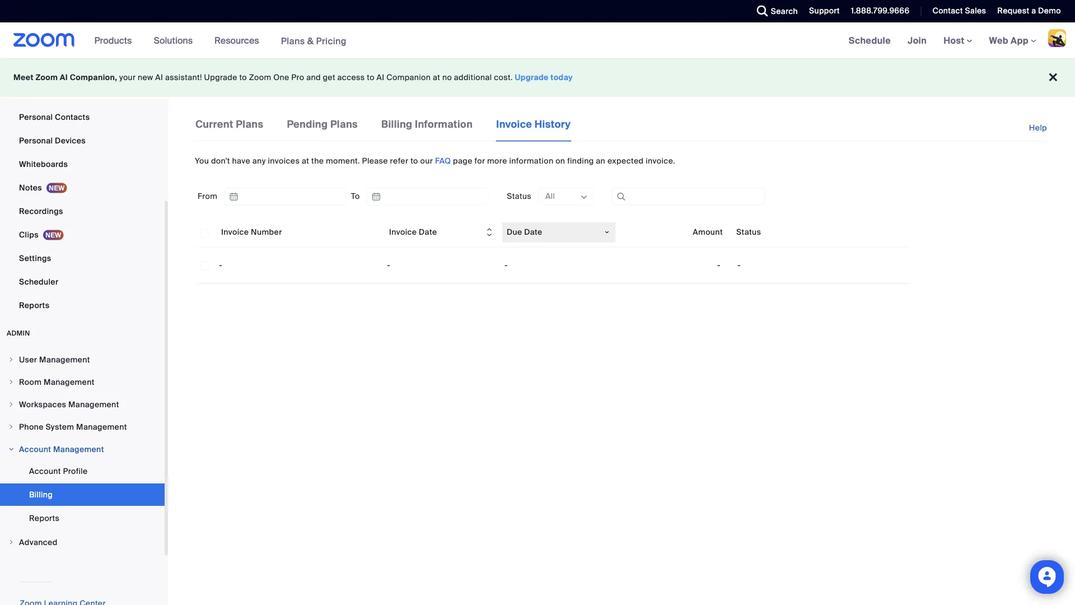Task type: describe. For each thing, give the bounding box(es) containing it.
status inside "application"
[[737, 227, 762, 237]]

on
[[556, 156, 566, 166]]

1.888.799.9666 button up schedule
[[843, 0, 913, 22]]

today
[[551, 72, 573, 83]]

to
[[351, 191, 360, 202]]

all
[[546, 191, 555, 202]]

phone for phone system management
[[19, 422, 44, 432]]

invoice history link
[[496, 117, 572, 142]]

account profile link
[[0, 460, 165, 482]]

room management
[[19, 377, 95, 387]]

advanced menu item
[[0, 532, 165, 553]]

date for invoice date
[[419, 227, 437, 237]]

contact sales
[[933, 6, 987, 16]]

clips link
[[0, 224, 165, 246]]

1 - from the left
[[219, 260, 223, 270]]

0 horizontal spatial to
[[239, 72, 247, 83]]

profile picture image
[[1049, 29, 1067, 47]]

2 upgrade from the left
[[515, 72, 549, 83]]

plans & pricing
[[281, 35, 347, 47]]

resources button
[[215, 22, 264, 58]]

reports inside "personal menu" menu
[[19, 300, 50, 310]]

account for account management
[[19, 444, 51, 454]]

room management menu item
[[0, 371, 165, 393]]

meet zoom ai companion, footer
[[0, 58, 1076, 97]]

current plans
[[196, 118, 264, 131]]

phone system management
[[19, 422, 127, 432]]

from
[[198, 191, 217, 202]]

solutions
[[154, 34, 193, 46]]

plans for pending plans
[[330, 118, 358, 131]]

number
[[251, 227, 282, 237]]

main content main content
[[168, 99, 1076, 605]]

clips
[[19, 229, 39, 240]]

personal contacts link
[[0, 106, 165, 128]]

the
[[311, 156, 324, 166]]

account for account profile
[[29, 466, 61, 476]]

right image for user
[[8, 356, 15, 363]]

user management
[[19, 354, 90, 365]]

invoice.
[[646, 156, 676, 166]]

1 reports link from the top
[[0, 294, 165, 317]]

access
[[338, 72, 365, 83]]

you
[[195, 156, 209, 166]]

user management menu item
[[0, 349, 165, 370]]

phone link
[[0, 82, 165, 105]]

account management
[[19, 444, 104, 454]]

billing information
[[382, 118, 473, 131]]

pricing
[[316, 35, 347, 47]]

cost.
[[494, 72, 513, 83]]

pending plans
[[287, 118, 358, 131]]

demo
[[1039, 6, 1062, 16]]

you don't have any invoices at the moment. please refer to our faq page for more information on finding an expected invoice.
[[195, 156, 676, 166]]

personal menu menu
[[0, 0, 165, 318]]

no
[[443, 72, 452, 83]]

5 - from the left
[[738, 260, 741, 270]]

any
[[253, 156, 266, 166]]

sales
[[966, 6, 987, 16]]

4 - from the left
[[718, 260, 721, 270]]

user
[[19, 354, 37, 365]]

information
[[415, 118, 473, 131]]

billing for billing
[[29, 489, 53, 500]]

whiteboards link
[[0, 153, 165, 175]]

billing information link
[[381, 117, 474, 140]]

1.888.799.9666
[[851, 6, 910, 16]]

personal devices link
[[0, 129, 165, 152]]

companion,
[[70, 72, 117, 83]]

products button
[[94, 22, 137, 58]]

new
[[138, 72, 153, 83]]

for
[[475, 156, 485, 166]]

finding
[[568, 156, 594, 166]]

companion
[[387, 72, 431, 83]]

2 - cell from the left
[[500, 254, 618, 277]]

meet zoom ai companion, your new ai assistant! upgrade to zoom one pro and get access to ai companion at no additional cost. upgrade today
[[13, 72, 573, 83]]

product information navigation
[[86, 22, 355, 59]]

1 horizontal spatial to
[[367, 72, 375, 83]]

additional
[[454, 72, 492, 83]]

phone for phone
[[19, 88, 44, 99]]

pending
[[287, 118, 328, 131]]

plans for current plans
[[236, 118, 264, 131]]

1 zoom from the left
[[36, 72, 58, 83]]

3 ai from the left
[[377, 72, 385, 83]]

expected
[[608, 156, 644, 166]]

devices
[[55, 135, 86, 146]]

invoice number
[[221, 227, 282, 237]]

meet
[[13, 72, 34, 83]]

contacts
[[55, 112, 90, 122]]

personal for personal contacts
[[19, 112, 53, 122]]

all button
[[546, 188, 579, 205]]

pro
[[292, 72, 304, 83]]

reports inside 'account management' menu
[[29, 513, 60, 523]]

notes
[[19, 182, 42, 193]]

show options image
[[580, 193, 589, 202]]

invoice for invoice date
[[389, 227, 417, 237]]

1.888.799.9666 button up schedule 'link'
[[851, 6, 910, 16]]

right image for room management
[[8, 379, 15, 385]]

request a demo
[[998, 6, 1062, 16]]

invoice for invoice history
[[497, 118, 532, 131]]

page
[[453, 156, 473, 166]]

a
[[1032, 6, 1037, 16]]

request
[[998, 6, 1030, 16]]

right image for workspaces management
[[8, 401, 15, 408]]

management for workspaces management
[[68, 399, 119, 410]]

settings
[[19, 253, 51, 263]]

to inside main content main content
[[411, 156, 418, 166]]

host
[[944, 34, 967, 46]]

due date element
[[500, 218, 618, 247]]

Invoice Date Range To Date text field
[[367, 188, 489, 205]]

history
[[535, 118, 571, 131]]



Task type: vqa. For each thing, say whether or not it's contained in the screenshot.
names,
no



Task type: locate. For each thing, give the bounding box(es) containing it.
your
[[119, 72, 136, 83]]

recordings link
[[0, 200, 165, 222]]

app
[[1011, 34, 1029, 46]]

0 horizontal spatial billing
[[29, 489, 53, 500]]

2 personal from the top
[[19, 135, 53, 146]]

admin
[[7, 329, 30, 338]]

- cell down 'due date' element
[[500, 254, 618, 277]]

1.888.799.9666 button
[[843, 0, 913, 22], [851, 6, 910, 16]]

1 - cell from the left
[[383, 254, 500, 277]]

status left all
[[507, 191, 532, 202]]

1 right image from the top
[[8, 356, 15, 363]]

management for room management
[[44, 377, 95, 387]]

products
[[94, 34, 132, 46]]

profile
[[63, 466, 88, 476]]

workspaces management menu item
[[0, 394, 165, 415]]

support
[[810, 6, 840, 16]]

0 vertical spatial personal
[[19, 112, 53, 122]]

due
[[507, 227, 522, 237]]

plans
[[281, 35, 305, 47], [236, 118, 264, 131], [330, 118, 358, 131]]

schedule link
[[841, 22, 900, 58]]

banner
[[0, 22, 1076, 59]]

1 vertical spatial phone
[[19, 422, 44, 432]]

web
[[990, 34, 1009, 46]]

solutions button
[[154, 22, 198, 58]]

1 horizontal spatial status
[[737, 227, 762, 237]]

personal
[[19, 112, 53, 122], [19, 135, 53, 146]]

room
[[19, 377, 42, 387]]

account management menu
[[0, 460, 165, 531]]

Invoice Date Range From Date text field
[[224, 188, 347, 205]]

upgrade today link
[[515, 72, 573, 83]]

1 vertical spatial billing
[[29, 489, 53, 500]]

banner containing products
[[0, 22, 1076, 59]]

0 horizontal spatial at
[[302, 156, 309, 166]]

2 date from the left
[[524, 227, 543, 237]]

right image left workspaces at bottom
[[8, 401, 15, 408]]

0 vertical spatial billing
[[382, 118, 413, 131]]

invoices
[[268, 156, 300, 166]]

2 horizontal spatial plans
[[330, 118, 358, 131]]

right image left account management
[[8, 446, 15, 453]]

date for due date
[[524, 227, 543, 237]]

invoice for invoice number
[[221, 227, 249, 237]]

ai left companion
[[377, 72, 385, 83]]

2 ai from the left
[[155, 72, 163, 83]]

contact
[[933, 6, 963, 16]]

2 vertical spatial right image
[[8, 424, 15, 430]]

0 horizontal spatial invoice
[[221, 227, 249, 237]]

0 vertical spatial phone
[[19, 88, 44, 99]]

search button
[[749, 0, 801, 22]]

pending plans link
[[287, 117, 359, 140]]

reports link down scheduler link
[[0, 294, 165, 317]]

2 vertical spatial right image
[[8, 539, 15, 546]]

- cell
[[383, 254, 500, 277], [500, 254, 618, 277]]

right image left system
[[8, 424, 15, 430]]

1 horizontal spatial upgrade
[[515, 72, 549, 83]]

web app button
[[990, 34, 1037, 46]]

billing up refer
[[382, 118, 413, 131]]

2 horizontal spatial invoice
[[497, 118, 532, 131]]

0 horizontal spatial zoom
[[36, 72, 58, 83]]

contact sales link
[[925, 0, 990, 22], [933, 6, 987, 16]]

1 phone from the top
[[19, 88, 44, 99]]

management for account management
[[53, 444, 104, 454]]

plans right current
[[236, 118, 264, 131]]

0 vertical spatial right image
[[8, 356, 15, 363]]

personal up whiteboards
[[19, 135, 53, 146]]

web app
[[990, 34, 1029, 46]]

personal inside 'link'
[[19, 112, 53, 122]]

2 zoom from the left
[[249, 72, 271, 83]]

faq
[[435, 156, 451, 166]]

to down resources dropdown button
[[239, 72, 247, 83]]

1 vertical spatial status
[[737, 227, 762, 237]]

reports down the scheduler
[[19, 300, 50, 310]]

1 horizontal spatial date
[[524, 227, 543, 237]]

at left the
[[302, 156, 309, 166]]

management up room management
[[39, 354, 90, 365]]

0 vertical spatial at
[[433, 72, 440, 83]]

management down the workspaces management menu item
[[76, 422, 127, 432]]

1 horizontal spatial zoom
[[249, 72, 271, 83]]

0 vertical spatial status
[[507, 191, 532, 202]]

management up profile
[[53, 444, 104, 454]]

billing inside main content main content
[[382, 118, 413, 131]]

whiteboards
[[19, 159, 68, 169]]

plans inside product information navigation
[[281, 35, 305, 47]]

phone system management menu item
[[0, 416, 165, 438]]

1 personal from the top
[[19, 112, 53, 122]]

1 vertical spatial at
[[302, 156, 309, 166]]

right image inside the workspaces management menu item
[[8, 401, 15, 408]]

request a demo link
[[990, 0, 1076, 22], [998, 6, 1062, 16]]

1 vertical spatial right image
[[8, 446, 15, 453]]

side navigation navigation
[[0, 0, 168, 605]]

account profile
[[29, 466, 88, 476]]

amount
[[693, 227, 723, 237]]

phone inside "menu item"
[[19, 422, 44, 432]]

personal devices
[[19, 135, 86, 146]]

billing for billing information
[[382, 118, 413, 131]]

more
[[487, 156, 507, 166]]

zoom right the meet
[[36, 72, 58, 83]]

invoice date
[[389, 227, 437, 237]]

have
[[232, 156, 250, 166]]

to left the our
[[411, 156, 418, 166]]

at inside main content main content
[[302, 156, 309, 166]]

0 horizontal spatial status
[[507, 191, 532, 202]]

resources
[[215, 34, 259, 46]]

1 vertical spatial account
[[29, 466, 61, 476]]

- cell down invoice date
[[383, 254, 500, 277]]

2 - from the left
[[387, 260, 391, 270]]

account management menu item
[[0, 439, 165, 460]]

reports link down billing link
[[0, 507, 165, 529]]

phone down the meet
[[19, 88, 44, 99]]

right image
[[8, 379, 15, 385], [8, 401, 15, 408], [8, 424, 15, 430]]

reports link
[[0, 294, 165, 317], [0, 507, 165, 529]]

2 right image from the top
[[8, 401, 15, 408]]

plans left &
[[281, 35, 305, 47]]

notes link
[[0, 176, 165, 199]]

0 horizontal spatial date
[[419, 227, 437, 237]]

date down invoice date range to date text field
[[419, 227, 437, 237]]

management for user management
[[39, 354, 90, 365]]

schedule
[[849, 34, 891, 46]]

management up workspaces management
[[44, 377, 95, 387]]

an
[[596, 156, 606, 166]]

upgrade right cost.
[[515, 72, 549, 83]]

0 horizontal spatial ai
[[60, 72, 68, 83]]

right image left advanced at the bottom of the page
[[8, 539, 15, 546]]

account down account management
[[29, 466, 61, 476]]

scheduler
[[19, 276, 58, 287]]

1 vertical spatial personal
[[19, 135, 53, 146]]

right image for phone system management
[[8, 424, 15, 430]]

ai left companion,
[[60, 72, 68, 83]]

1 right image from the top
[[8, 379, 15, 385]]

right image left room
[[8, 379, 15, 385]]

faq link
[[435, 156, 451, 166]]

workspaces
[[19, 399, 66, 410]]

0 vertical spatial reports link
[[0, 294, 165, 317]]

billing down account profile
[[29, 489, 53, 500]]

right image left user at the left bottom of page
[[8, 356, 15, 363]]

plans up moment.
[[330, 118, 358, 131]]

upgrade down product information navigation
[[204, 72, 237, 83]]

scheduler link
[[0, 271, 165, 293]]

Search by Invoice Number text field
[[612, 188, 766, 205]]

personal for personal devices
[[19, 135, 53, 146]]

invoice history
[[497, 118, 571, 131]]

application
[[198, 218, 909, 284]]

right image for account
[[8, 446, 15, 453]]

help
[[1030, 123, 1048, 133]]

management down the room management menu item
[[68, 399, 119, 410]]

invoice left history
[[497, 118, 532, 131]]

1 vertical spatial right image
[[8, 401, 15, 408]]

right image inside advanced menu item
[[8, 539, 15, 546]]

date right due
[[524, 227, 543, 237]]

don't
[[211, 156, 230, 166]]

2 phone from the top
[[19, 422, 44, 432]]

billing inside 'account management' menu
[[29, 489, 53, 500]]

account up account profile
[[19, 444, 51, 454]]

1 horizontal spatial plans
[[281, 35, 305, 47]]

billing
[[382, 118, 413, 131], [29, 489, 53, 500]]

1 upgrade from the left
[[204, 72, 237, 83]]

join
[[908, 34, 927, 46]]

2 horizontal spatial to
[[411, 156, 418, 166]]

and
[[307, 72, 321, 83]]

account inside "menu item"
[[19, 444, 51, 454]]

to right access
[[367, 72, 375, 83]]

information
[[509, 156, 554, 166]]

account
[[19, 444, 51, 454], [29, 466, 61, 476]]

due date
[[507, 227, 543, 237]]

0 vertical spatial reports
[[19, 300, 50, 310]]

to
[[239, 72, 247, 83], [367, 72, 375, 83], [411, 156, 418, 166]]

1 horizontal spatial invoice
[[389, 227, 417, 237]]

please
[[362, 156, 388, 166]]

phone
[[19, 88, 44, 99], [19, 422, 44, 432]]

0 horizontal spatial plans
[[236, 118, 264, 131]]

1 vertical spatial reports link
[[0, 507, 165, 529]]

management
[[39, 354, 90, 365], [44, 377, 95, 387], [68, 399, 119, 410], [76, 422, 127, 432], [53, 444, 104, 454]]

1 vertical spatial reports
[[29, 513, 60, 523]]

reports up advanced at the bottom of the page
[[29, 513, 60, 523]]

plans & pricing link
[[281, 35, 347, 47], [281, 35, 347, 47]]

refer
[[390, 156, 409, 166]]

application inside main content main content
[[198, 218, 909, 284]]

current
[[196, 118, 234, 131]]

admin menu menu
[[0, 349, 165, 554]]

1 horizontal spatial at
[[433, 72, 440, 83]]

account inside menu
[[29, 466, 61, 476]]

invoice left number
[[221, 227, 249, 237]]

0 vertical spatial right image
[[8, 379, 15, 385]]

our
[[420, 156, 433, 166]]

current plans link
[[195, 117, 264, 140]]

1 horizontal spatial billing
[[382, 118, 413, 131]]

upgrade
[[204, 72, 237, 83], [515, 72, 549, 83]]

at inside meet zoom ai companion, footer
[[433, 72, 440, 83]]

3 - from the left
[[505, 260, 508, 270]]

2 reports link from the top
[[0, 507, 165, 529]]

3 right image from the top
[[8, 424, 15, 430]]

status right the amount at the top of page
[[737, 227, 762, 237]]

status
[[507, 191, 532, 202], [737, 227, 762, 237]]

workspaces management
[[19, 399, 119, 410]]

system
[[46, 422, 74, 432]]

right image inside the room management menu item
[[8, 379, 15, 385]]

due date, sort by descending, selected image
[[604, 229, 610, 235]]

date
[[419, 227, 437, 237], [524, 227, 543, 237]]

0 vertical spatial account
[[19, 444, 51, 454]]

0 horizontal spatial upgrade
[[204, 72, 237, 83]]

1 ai from the left
[[60, 72, 68, 83]]

ai right new
[[155, 72, 163, 83]]

1 horizontal spatial ai
[[155, 72, 163, 83]]

2 right image from the top
[[8, 446, 15, 453]]

meetings navigation
[[841, 22, 1076, 59]]

right image inside account management "menu item"
[[8, 446, 15, 453]]

&
[[307, 35, 314, 47]]

advanced
[[19, 537, 58, 547]]

personal contacts
[[19, 112, 90, 122]]

at left 'no'
[[433, 72, 440, 83]]

application containing invoice number
[[198, 218, 909, 284]]

phone down workspaces at bottom
[[19, 422, 44, 432]]

right image inside user management menu item
[[8, 356, 15, 363]]

right image inside phone system management "menu item"
[[8, 424, 15, 430]]

phone inside "link"
[[19, 88, 44, 99]]

at
[[433, 72, 440, 83], [302, 156, 309, 166]]

zoom left 'one'
[[249, 72, 271, 83]]

right image
[[8, 356, 15, 363], [8, 446, 15, 453], [8, 539, 15, 546]]

3 right image from the top
[[8, 539, 15, 546]]

-
[[219, 260, 223, 270], [387, 260, 391, 270], [505, 260, 508, 270], [718, 260, 721, 270], [738, 260, 741, 270]]

2 horizontal spatial ai
[[377, 72, 385, 83]]

1 date from the left
[[419, 227, 437, 237]]

zoom logo image
[[13, 33, 75, 47]]

invoice down invoice date range to date text field
[[389, 227, 417, 237]]

personal up personal devices
[[19, 112, 53, 122]]



